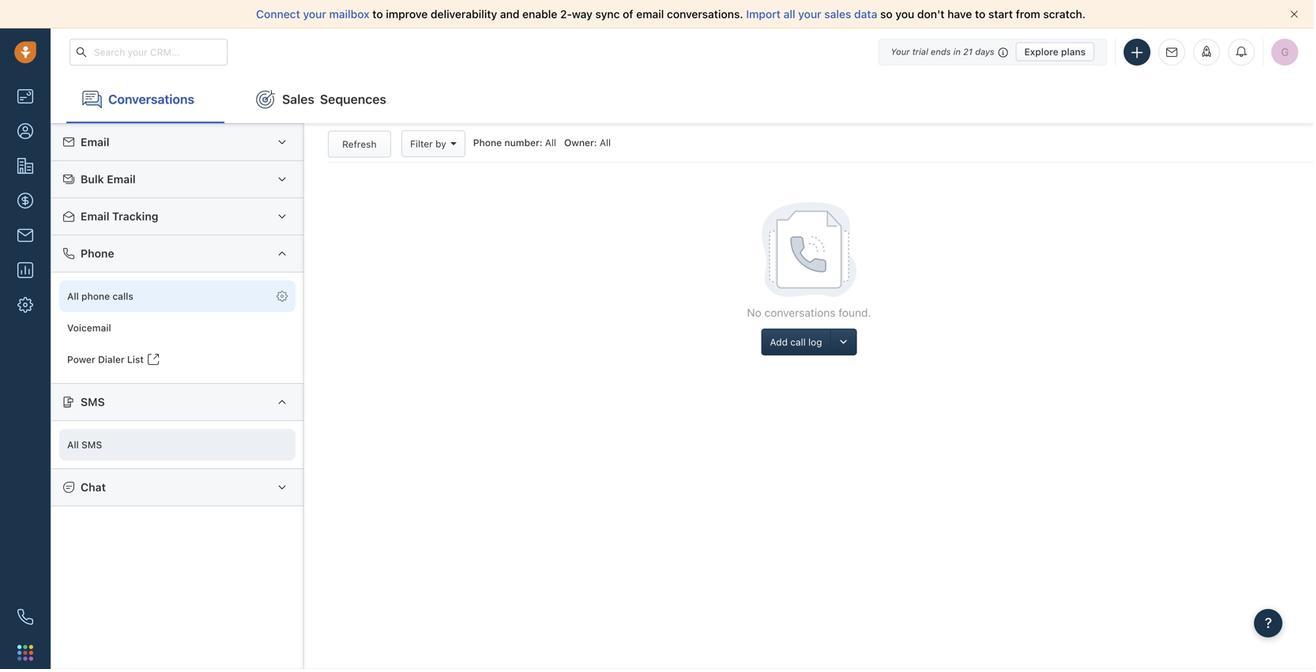 Task type: vqa. For each thing, say whether or not it's contained in the screenshot.
bottommost Phone
yes



Task type: describe. For each thing, give the bounding box(es) containing it.
explore
[[1024, 46, 1059, 57]]

list
[[127, 354, 144, 365]]

bulk
[[81, 173, 104, 186]]

chat
[[81, 481, 106, 494]]

sms inside all sms link
[[81, 439, 102, 450]]

phone for phone number : all owner : all
[[473, 137, 502, 148]]

freshworks switcher image
[[17, 645, 33, 661]]

conversations.
[[667, 8, 743, 21]]

data
[[854, 8, 877, 21]]

sales
[[282, 92, 314, 107]]

all sms link
[[59, 429, 295, 461]]

phone for phone
[[81, 247, 114, 260]]

sequences
[[320, 92, 386, 107]]

1 vertical spatial email
[[107, 173, 136, 186]]

don't
[[917, 8, 945, 21]]

call
[[790, 337, 806, 348]]

sales sequences link
[[240, 76, 402, 123]]

conversations link
[[66, 76, 224, 123]]

power dialer list
[[67, 354, 144, 365]]

mailbox
[[329, 8, 370, 21]]

filter
[[410, 138, 433, 149]]

add
[[770, 337, 788, 348]]

your
[[891, 47, 910, 57]]

refresh button
[[328, 131, 391, 158]]

tracking
[[112, 210, 158, 223]]

way
[[572, 8, 593, 21]]

and
[[500, 8, 520, 21]]

filter by button
[[402, 130, 465, 157]]

0 vertical spatial sms
[[81, 395, 105, 409]]

all sms
[[67, 439, 102, 450]]

what's new image
[[1201, 46, 1212, 57]]

log
[[808, 337, 822, 348]]

21
[[963, 47, 973, 57]]

phone number : all owner : all
[[473, 137, 611, 148]]

add call log button
[[761, 329, 830, 356]]

email tracking
[[81, 210, 158, 223]]

owner
[[564, 137, 594, 148]]

power
[[67, 354, 95, 365]]

have
[[947, 8, 972, 21]]

sales sequences
[[282, 92, 386, 107]]

voicemail link
[[59, 312, 295, 344]]

explore plans link
[[1016, 42, 1094, 61]]

plans
[[1061, 46, 1086, 57]]

conversations
[[765, 306, 836, 319]]

your trial ends in 21 days
[[891, 47, 994, 57]]

found.
[[839, 306, 871, 319]]



Task type: locate. For each thing, give the bounding box(es) containing it.
dialer
[[98, 354, 125, 365]]

deliverability
[[431, 8, 497, 21]]

refresh
[[342, 139, 377, 150]]

your right all
[[798, 8, 821, 21]]

1 horizontal spatial your
[[798, 8, 821, 21]]

voicemail
[[67, 322, 111, 333]]

filter by
[[410, 138, 446, 149]]

0 horizontal spatial phone
[[81, 247, 114, 260]]

2 to from the left
[[975, 8, 986, 21]]

1 horizontal spatial phone
[[473, 137, 502, 148]]

:
[[540, 137, 542, 148], [594, 137, 597, 148]]

scratch.
[[1043, 8, 1086, 21]]

email
[[636, 8, 664, 21]]

all
[[784, 8, 795, 21]]

0 horizontal spatial your
[[303, 8, 326, 21]]

you
[[896, 8, 914, 21]]

all
[[545, 137, 556, 148], [600, 137, 611, 148], [67, 291, 79, 302], [67, 439, 79, 450]]

1 horizontal spatial :
[[594, 137, 597, 148]]

in
[[953, 47, 961, 57]]

0 horizontal spatial :
[[540, 137, 542, 148]]

no
[[747, 306, 762, 319]]

email down bulk
[[81, 210, 109, 223]]

1 : from the left
[[540, 137, 542, 148]]

: left owner
[[540, 137, 542, 148]]

improve
[[386, 8, 428, 21]]

2 your from the left
[[798, 8, 821, 21]]

trial
[[912, 47, 928, 57]]

so
[[880, 8, 893, 21]]

from
[[1016, 8, 1040, 21]]

bulk email
[[81, 173, 136, 186]]

power dialer list link
[[59, 344, 295, 375]]

enable
[[522, 8, 557, 21]]

phone element
[[9, 601, 41, 633]]

tab list containing conversations
[[51, 76, 1314, 123]]

2 : from the left
[[594, 137, 597, 148]]

all phone calls
[[67, 291, 133, 302]]

phone
[[81, 291, 110, 302]]

1 your from the left
[[303, 8, 326, 21]]

to right 'mailbox'
[[372, 8, 383, 21]]

explore plans
[[1024, 46, 1086, 57]]

phone image
[[17, 609, 33, 625]]

import all your sales data link
[[746, 8, 880, 21]]

by
[[435, 138, 446, 149]]

send email image
[[1166, 47, 1177, 58]]

conversations
[[108, 92, 194, 107]]

sms
[[81, 395, 105, 409], [81, 439, 102, 450]]

email up bulk
[[81, 136, 109, 149]]

import
[[746, 8, 781, 21]]

2 vertical spatial email
[[81, 210, 109, 223]]

your
[[303, 8, 326, 21], [798, 8, 821, 21]]

phone up the phone
[[81, 247, 114, 260]]

0 vertical spatial phone
[[473, 137, 502, 148]]

of
[[623, 8, 633, 21]]

phone left the number
[[473, 137, 502, 148]]

Search your CRM... text field
[[70, 39, 228, 66]]

2-
[[560, 8, 572, 21]]

1 vertical spatial sms
[[81, 439, 102, 450]]

email right bulk
[[107, 173, 136, 186]]

email for email
[[81, 136, 109, 149]]

1 horizontal spatial to
[[975, 8, 986, 21]]

no conversations found.
[[747, 306, 871, 319]]

0 horizontal spatial to
[[372, 8, 383, 21]]

: right the number
[[594, 137, 597, 148]]

1 to from the left
[[372, 8, 383, 21]]

ends
[[931, 47, 951, 57]]

email
[[81, 136, 109, 149], [107, 173, 136, 186], [81, 210, 109, 223]]

start
[[988, 8, 1013, 21]]

close image
[[1290, 10, 1298, 18]]

all phone calls link
[[59, 280, 295, 312]]

your left 'mailbox'
[[303, 8, 326, 21]]

add call log
[[770, 337, 822, 348]]

sync
[[595, 8, 620, 21]]

to
[[372, 8, 383, 21], [975, 8, 986, 21]]

connect
[[256, 8, 300, 21]]

sms up all sms
[[81, 395, 105, 409]]

sms up chat
[[81, 439, 102, 450]]

phone
[[473, 137, 502, 148], [81, 247, 114, 260]]

email for email tracking
[[81, 210, 109, 223]]

connect your mailbox link
[[256, 8, 372, 21]]

connect your mailbox to improve deliverability and enable 2-way sync of email conversations. import all your sales data so you don't have to start from scratch.
[[256, 8, 1086, 21]]

0 vertical spatial email
[[81, 136, 109, 149]]

sales
[[824, 8, 851, 21]]

tab list
[[51, 76, 1314, 123]]

1 vertical spatial phone
[[81, 247, 114, 260]]

calls
[[112, 291, 133, 302]]

to left start
[[975, 8, 986, 21]]

days
[[975, 47, 994, 57]]

number
[[504, 137, 540, 148]]



